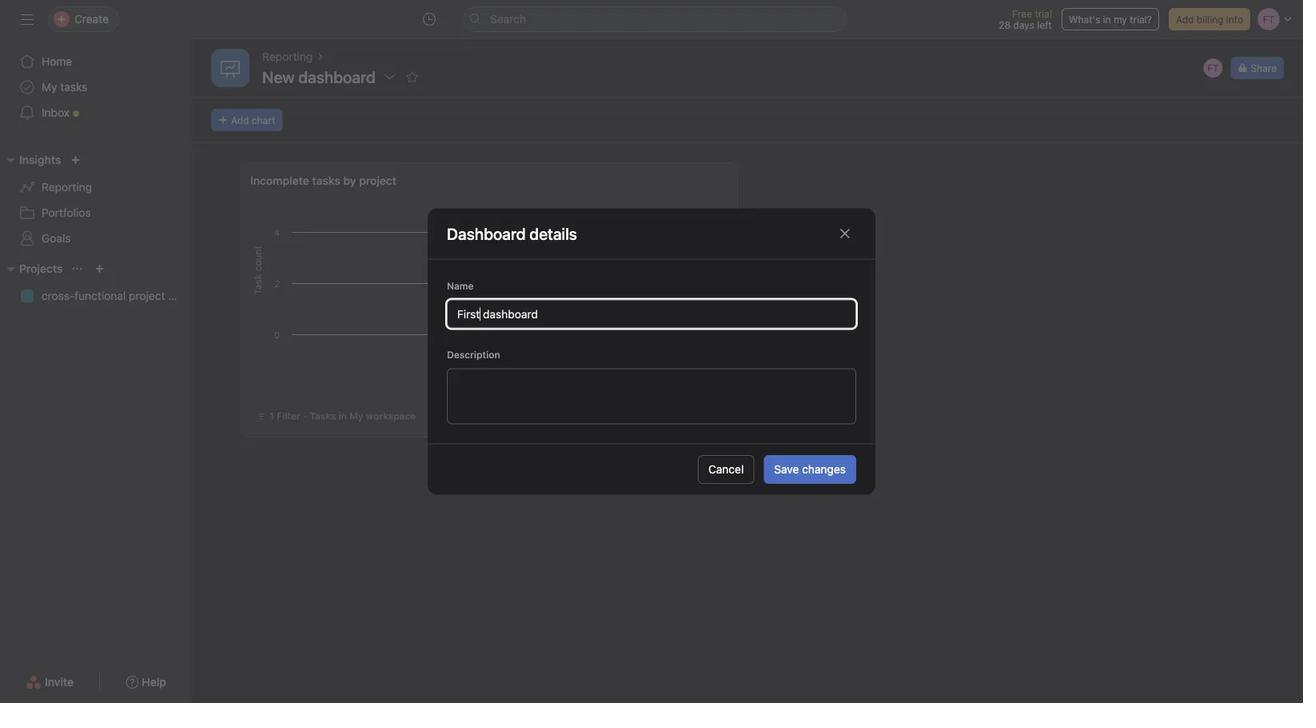 Task type: describe. For each thing, give the bounding box(es) containing it.
cancel
[[709, 463, 744, 476]]

0 vertical spatial reporting link
[[262, 48, 313, 66]]

hide sidebar image
[[21, 13, 34, 26]]

search list box
[[463, 6, 847, 32]]

trial?
[[1130, 14, 1153, 25]]

portfolios link
[[10, 200, 182, 226]]

add to starred image
[[406, 70, 419, 83]]

my inside global element
[[42, 80, 57, 94]]

show options image
[[384, 70, 396, 83]]

dashboard details
[[447, 224, 577, 243]]

goals
[[42, 232, 71, 245]]

1 horizontal spatial reporting
[[262, 50, 313, 63]]

billing
[[1197, 14, 1224, 25]]

tasks in my workspace
[[310, 410, 416, 422]]

projects element
[[0, 254, 192, 312]]

tasks
[[310, 410, 336, 422]]

by project
[[343, 174, 397, 187]]

share
[[1251, 62, 1277, 74]]

incomplete tasks by project
[[250, 174, 397, 187]]

changes
[[802, 463, 846, 476]]

free trial 28 days left
[[999, 8, 1053, 30]]

cross-functional project plan
[[42, 289, 190, 302]]

share button
[[1231, 57, 1285, 79]]

insights element
[[0, 146, 192, 254]]

invite
[[45, 675, 74, 689]]

add billing info button
[[1169, 8, 1251, 30]]

1 filter
[[270, 410, 301, 422]]

info
[[1227, 14, 1244, 25]]

add for add billing info
[[1177, 14, 1195, 25]]

portfolios
[[42, 206, 91, 219]]

save changes button
[[764, 455, 857, 484]]

cancel button
[[698, 455, 755, 484]]

projects
[[19, 262, 63, 275]]

free
[[1013, 8, 1033, 19]]

projects button
[[0, 259, 63, 278]]

global element
[[0, 39, 192, 135]]

trial
[[1035, 8, 1053, 19]]

add chart button
[[211, 109, 283, 131]]

add billing info
[[1177, 14, 1244, 25]]



Task type: locate. For each thing, give the bounding box(es) containing it.
ft button
[[1203, 57, 1225, 79]]

add
[[1177, 14, 1195, 25], [231, 114, 249, 126]]

1 vertical spatial tasks
[[312, 174, 341, 187]]

reporting link
[[262, 48, 313, 66], [10, 174, 182, 200]]

add chart
[[231, 114, 275, 126]]

inbox link
[[10, 100, 182, 126]]

0 horizontal spatial tasks
[[60, 80, 87, 94]]

None text field
[[447, 300, 857, 328], [447, 368, 857, 424], [447, 300, 857, 328], [447, 368, 857, 424]]

1 vertical spatial reporting link
[[10, 174, 182, 200]]

filter
[[277, 410, 301, 422]]

0 horizontal spatial add
[[231, 114, 249, 126]]

ft
[[1208, 62, 1220, 74]]

reporting inside insights element
[[42, 180, 92, 194]]

1 horizontal spatial reporting link
[[262, 48, 313, 66]]

inbox
[[42, 106, 70, 119]]

description
[[447, 349, 500, 360]]

in for my
[[339, 410, 347, 422]]

0 horizontal spatial in
[[339, 410, 347, 422]]

in inside button
[[1104, 14, 1112, 25]]

0 vertical spatial in
[[1104, 14, 1112, 25]]

tasks
[[60, 80, 87, 94], [312, 174, 341, 187]]

project
[[129, 289, 165, 302]]

search button
[[463, 6, 847, 32]]

0 horizontal spatial reporting link
[[10, 174, 182, 200]]

my
[[1114, 14, 1128, 25]]

1 vertical spatial in
[[339, 410, 347, 422]]

report image
[[221, 58, 240, 78]]

in
[[1104, 14, 1112, 25], [339, 410, 347, 422]]

1 vertical spatial my
[[350, 410, 364, 422]]

save
[[775, 463, 799, 476]]

tasks down home
[[60, 80, 87, 94]]

save changes
[[775, 463, 846, 476]]

chart
[[252, 114, 275, 126]]

reporting up new dashboard
[[262, 50, 313, 63]]

in for my
[[1104, 14, 1112, 25]]

add inside button
[[231, 114, 249, 126]]

my up inbox
[[42, 80, 57, 94]]

incomplete
[[250, 174, 309, 187]]

new dashboard
[[262, 67, 376, 86]]

my tasks
[[42, 80, 87, 94]]

1 horizontal spatial in
[[1104, 14, 1112, 25]]

add left billing
[[1177, 14, 1195, 25]]

tasks left by project
[[312, 174, 341, 187]]

cross-functional project plan link
[[10, 283, 190, 309]]

tasks for my
[[60, 80, 87, 94]]

insights
[[19, 153, 61, 166]]

0 vertical spatial add
[[1177, 14, 1195, 25]]

reporting link up new dashboard
[[262, 48, 313, 66]]

add for add chart
[[231, 114, 249, 126]]

cross-
[[42, 289, 75, 302]]

my tasks link
[[10, 74, 182, 100]]

what's in my trial? button
[[1062, 8, 1160, 30]]

1 vertical spatial reporting
[[42, 180, 92, 194]]

add inside "button"
[[1177, 14, 1195, 25]]

left
[[1038, 19, 1053, 30]]

plan
[[168, 289, 190, 302]]

tasks for incomplete
[[312, 174, 341, 187]]

in left my
[[1104, 14, 1112, 25]]

in right tasks
[[339, 410, 347, 422]]

goals link
[[10, 226, 182, 251]]

0 vertical spatial reporting
[[262, 50, 313, 63]]

28
[[999, 19, 1011, 30]]

close this dialog image
[[839, 227, 852, 240]]

days
[[1014, 19, 1035, 30]]

0 horizontal spatial reporting
[[42, 180, 92, 194]]

workspace
[[366, 410, 416, 422]]

my
[[42, 80, 57, 94], [350, 410, 364, 422]]

0 vertical spatial my
[[42, 80, 57, 94]]

reporting up the portfolios
[[42, 180, 92, 194]]

functional
[[75, 289, 126, 302]]

reporting link up the portfolios
[[10, 174, 182, 200]]

name
[[447, 280, 474, 292]]

tasks inside global element
[[60, 80, 87, 94]]

home link
[[10, 49, 182, 74]]

what's in my trial?
[[1069, 14, 1153, 25]]

invite button
[[15, 668, 84, 697]]

0 vertical spatial tasks
[[60, 80, 87, 94]]

0 horizontal spatial my
[[42, 80, 57, 94]]

reporting
[[262, 50, 313, 63], [42, 180, 92, 194]]

search
[[490, 12, 526, 26]]

home
[[42, 55, 72, 68]]

1 horizontal spatial add
[[1177, 14, 1195, 25]]

1 vertical spatial add
[[231, 114, 249, 126]]

1 horizontal spatial my
[[350, 410, 364, 422]]

what's
[[1069, 14, 1101, 25]]

insights button
[[0, 150, 61, 170]]

add left chart
[[231, 114, 249, 126]]

my right tasks
[[350, 410, 364, 422]]

dashboard details dialog
[[428, 208, 876, 495]]

1 horizontal spatial tasks
[[312, 174, 341, 187]]

1
[[270, 410, 274, 422]]



Task type: vqa. For each thing, say whether or not it's contained in the screenshot.
november nov 6
no



